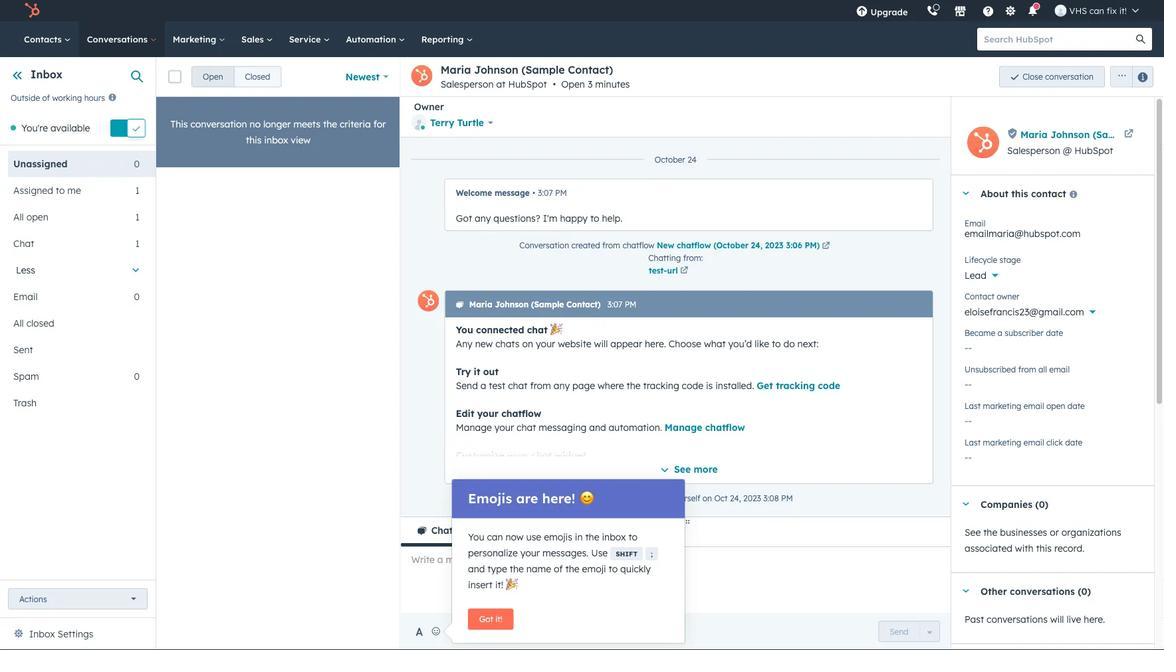 Task type: describe. For each thing, give the bounding box(es) containing it.
chatflow left new
[[622, 240, 655, 250]]

link opens in a new window image inside new chatflow (october 24, 2023 3:06 pm) link
[[822, 242, 830, 250]]

1 horizontal spatial from
[[602, 240, 620, 250]]

(sample for maria johnson (sample contact) salesperson at hubspot • open 3 minutes
[[522, 63, 565, 76]]

chatflow down the installed.
[[705, 422, 745, 433]]

open inside open button
[[203, 72, 223, 82]]

to left help.
[[590, 212, 599, 224]]

unassigned
[[13, 158, 68, 170]]

contact
[[965, 292, 994, 301]]

past conversations will live here.
[[965, 614, 1105, 626]]

0 vertical spatial open
[[26, 211, 48, 223]]

assigned
[[13, 185, 53, 196]]

maria johnson (sample contac link
[[1020, 127, 1164, 143]]

use
[[591, 547, 608, 559]]

(sample for maria johnson (sample contact) 3:07 pm
[[531, 300, 564, 310]]

1 vertical spatial from
[[1018, 365, 1036, 375]]

3 1 from the top
[[135, 238, 140, 250]]

the down the messages. at the bottom of page
[[565, 563, 579, 575]]

contacts
[[24, 34, 64, 45]]

insert
[[511, 626, 540, 638]]

available
[[51, 122, 90, 134]]

3:06
[[786, 240, 802, 250]]

0 for spam
[[134, 371, 140, 382]]

from inside try it out send a test chat from any page where the tracking code is installed. get tracking code
[[530, 380, 551, 392]]

other
[[981, 586, 1007, 597]]

your up reassigned
[[599, 464, 618, 475]]

maria for maria johnson (sample contact) salesperson at hubspot • open 3 minutes
[[441, 63, 471, 76]]

subscriber
[[1005, 328, 1044, 338]]

newest button
[[337, 63, 397, 90]]

search button
[[1129, 28, 1152, 51]]

(october
[[713, 240, 748, 250]]

contact) for maria johnson (sample contact) salesperson at hubspot • open 3 minutes
[[568, 63, 613, 76]]

more
[[694, 464, 718, 475]]

your down test
[[494, 422, 514, 433]]

emojis are here! 😊
[[468, 491, 593, 507]]

sent
[[13, 344, 33, 356]]

0 vertical spatial 24,
[[751, 240, 763, 250]]

caret image
[[962, 503, 970, 506]]

are
[[516, 491, 538, 507]]

email emailmaria@hubspot.com
[[965, 218, 1081, 240]]

can for vhs
[[1089, 5, 1104, 16]]

conversation for close
[[1045, 72, 1094, 82]]

chat right up
[[487, 506, 506, 517]]

lead
[[965, 270, 986, 282]]

marketing for last marketing email open date
[[983, 401, 1021, 411]]

close conversation
[[1023, 72, 1094, 82]]

page
[[572, 380, 595, 392]]

it! inside popup button
[[1119, 5, 1127, 16]]

try it out send a test chat from any page where the tracking code is installed. get tracking code
[[456, 366, 840, 392]]

where
[[598, 380, 624, 392]]

search image
[[1136, 35, 1145, 44]]

🎉 inside ; and type the name of the emoji to quickly insert it! 🎉
[[506, 579, 515, 591]]

got for got any questions? i'm happy to help.
[[456, 212, 472, 224]]

all open
[[13, 211, 48, 223]]

pm)
[[805, 240, 820, 250]]

your right edit
[[477, 408, 498, 419]]

test-url
[[649, 266, 678, 276]]

appear
[[610, 338, 642, 350]]

now
[[506, 531, 524, 543]]

automation link
[[338, 21, 413, 57]]

(0) inside companies (0) dropdown button
[[1035, 499, 1048, 510]]

actions button
[[8, 589, 148, 610]]

contact) for maria johnson (sample contact) 3:07 pm
[[566, 300, 601, 310]]

open inside maria johnson (sample contact) main content
[[1046, 401, 1065, 411]]

1 horizontal spatial on
[[585, 506, 596, 517]]

meets
[[293, 118, 320, 130]]

try
[[456, 366, 471, 378]]

see for see the businesses or organizations associated with this record.
[[965, 527, 981, 539]]

it! inside ; and type the name of the emoji to quickly insert it! 🎉
[[495, 579, 503, 591]]

conversations for (0)
[[1010, 586, 1075, 597]]

1 horizontal spatial 3:07
[[607, 300, 622, 310]]

last for last marketing email open date
[[965, 401, 981, 411]]

0 vertical spatial date
[[1046, 328, 1063, 338]]

vhs can fix it!
[[1069, 5, 1127, 16]]

lifecycle stage
[[965, 255, 1021, 265]]

1 vertical spatial 2023
[[743, 494, 761, 504]]

see more
[[674, 464, 718, 475]]

last marketing email click date
[[965, 438, 1082, 448]]

notifications image
[[1027, 6, 1039, 18]]

0 vertical spatial a
[[998, 328, 1002, 338]]

1 horizontal spatial salesperson
[[1007, 145, 1060, 157]]

1 horizontal spatial pm
[[625, 300, 636, 310]]

2 tracking from the left
[[776, 380, 815, 392]]

chat up "color"
[[531, 450, 552, 461]]

close conversation button
[[999, 66, 1105, 87]]

unsubscribed from all email
[[965, 365, 1070, 375]]

3:08
[[763, 494, 779, 504]]

any inside try it out send a test chat from any page where the tracking code is installed. get tracking code
[[554, 380, 570, 392]]

unsubscribed
[[965, 365, 1016, 375]]

fix
[[1107, 5, 1117, 16]]

conversation
[[519, 240, 569, 250]]

see for see more
[[674, 464, 691, 475]]

record.
[[1054, 543, 1085, 555]]

you're
[[21, 122, 48, 134]]

send inside try it out send a test chat from any page where the tracking code is installed. get tracking code
[[456, 380, 478, 392]]

conversation created from chatflow
[[519, 240, 657, 250]]

reporting
[[421, 34, 466, 45]]

installed.
[[715, 380, 754, 392]]

this inside see the businesses or organizations associated with this record.
[[1036, 543, 1052, 555]]

businesses
[[1000, 527, 1047, 539]]

less
[[16, 264, 35, 276]]

1 customize from the top
[[456, 450, 504, 461]]

contact owner
[[965, 292, 1020, 301]]

24
[[687, 155, 697, 165]]

terry
[[430, 117, 454, 129]]

@
[[1063, 145, 1072, 157]]

chat inside you connected chat 🎉 any new chats on your website will appear here. choose what you'd like to do next:
[[527, 324, 548, 336]]

date for click
[[1065, 438, 1082, 448]]

all for all closed
[[13, 318, 24, 329]]

for
[[373, 118, 386, 130]]

sales
[[241, 34, 266, 45]]

is
[[706, 380, 713, 392]]

calling icon button
[[921, 2, 944, 19]]

to up the availability.
[[660, 494, 668, 504]]

with
[[1015, 543, 1033, 555]]

send group
[[878, 622, 940, 643]]

your inside you can now use emojis in the inbox to personalize your messages. use
[[520, 547, 540, 559]]

to left me in the top of the page
[[56, 185, 65, 196]]

choose
[[669, 338, 701, 350]]

chatflow up from:
[[677, 240, 711, 250]]

1 for open
[[135, 211, 140, 223]]

outside
[[11, 93, 40, 103]]

new chatflow (october 24, 2023 3:06 pm) link
[[657, 240, 832, 252]]

1 vertical spatial here.
[[1084, 614, 1105, 626]]

on inside you connected chat 🎉 any new chats on your website will appear here. choose what you'd like to do next:
[[522, 338, 533, 350]]

like
[[755, 338, 769, 350]]

to inside you connected chat 🎉 any new chats on your website will appear here. choose what you'd like to do next:
[[772, 338, 781, 350]]

automation.
[[609, 422, 662, 433]]

0 vertical spatial email
[[1049, 365, 1070, 375]]

your down reassigned
[[598, 506, 618, 517]]

questions?
[[493, 212, 540, 224]]

can for you
[[487, 531, 503, 543]]

conversation for this
[[190, 118, 247, 130]]

chat left widget.
[[621, 464, 641, 475]]

hubspot inside maria johnson (sample contact) salesperson at hubspot • open 3 minutes
[[508, 78, 547, 90]]

help.
[[602, 212, 623, 224]]

this inside dropdown button
[[1011, 188, 1028, 199]]

salesperson @ hubspot
[[1007, 145, 1113, 157]]

send button
[[878, 622, 920, 643]]

to inside ; and type the name of the emoji to quickly insert it! 🎉
[[609, 563, 618, 575]]

(0) inside other conversations (0) dropdown button
[[1078, 586, 1091, 597]]

0 horizontal spatial 24,
[[730, 494, 741, 504]]

upgrade image
[[856, 6, 868, 18]]

0 horizontal spatial pm
[[555, 188, 567, 198]]

upgrade
[[871, 6, 908, 17]]

will inside you connected chat 🎉 any new chats on your website will appear here. choose what you'd like to do next:
[[594, 338, 608, 350]]

thread
[[633, 494, 658, 504]]

last for last marketing email click date
[[965, 438, 981, 448]]

0 horizontal spatial 3:07
[[538, 188, 553, 198]]

😊
[[579, 491, 593, 507]]

chats
[[495, 338, 520, 350]]

about this contact button
[[951, 175, 1141, 211]]

or
[[1050, 527, 1059, 539]]

this
[[171, 118, 188, 130]]

1 tracking from the left
[[643, 380, 679, 392]]

2023 inside new chatflow (october 24, 2023 3:06 pm) link
[[765, 240, 784, 250]]

maria johnson (sample contact) main content
[[156, 57, 1164, 651]]

• inside maria johnson (sample contact) salesperson at hubspot • open 3 minutes
[[553, 78, 556, 90]]

2 customize from the top
[[456, 464, 501, 475]]

personalize
[[468, 547, 518, 559]]

johnson for maria johnson (sample contact) salesperson at hubspot • open 3 minutes
[[474, 63, 518, 76]]

johnson for maria johnson (sample contact) 3:07 pm
[[495, 300, 529, 310]]

test-
[[649, 266, 667, 276]]

you're available image
[[11, 125, 16, 131]]

marketplaces image
[[954, 6, 966, 18]]

stage
[[1000, 255, 1021, 265]]

this inside this conversation no longer meets the criteria for this inbox view
[[246, 134, 262, 146]]

up
[[473, 506, 484, 517]]

emojis
[[544, 531, 572, 543]]

and inside ; and type the name of the emoji to quickly insert it! 🎉
[[468, 563, 485, 575]]

0 horizontal spatial of
[[42, 93, 50, 103]]



Task type: locate. For each thing, give the bounding box(es) containing it.
based
[[555, 506, 582, 517]]

inbox up outside of working hours
[[31, 68, 63, 81]]

it! inside button
[[495, 615, 502, 625]]

and up insert
[[468, 563, 485, 575]]

1 horizontal spatial a
[[998, 328, 1002, 338]]

see inside see the businesses or organizations associated with this record.
[[965, 527, 981, 539]]

0 horizontal spatial and
[[468, 563, 485, 575]]

1 vertical spatial a
[[480, 380, 486, 392]]

it!
[[1119, 5, 1127, 16], [495, 579, 503, 591], [495, 615, 502, 625]]

comment
[[496, 525, 539, 537]]

created
[[571, 240, 600, 250]]

0 vertical spatial and
[[589, 422, 606, 433]]

0 horizontal spatial a
[[480, 380, 486, 392]]

(0) up live
[[1078, 586, 1091, 597]]

code left is
[[682, 380, 703, 392]]

johnson up at
[[474, 63, 518, 76]]

chatting from:
[[648, 253, 703, 263]]

email down less
[[13, 291, 38, 303]]

to inside you can now use emojis in the inbox to personalize your messages. use
[[629, 531, 638, 543]]

see more button
[[660, 462, 718, 479]]

you for you connected chat 🎉 any new chats on your website will appear here. choose what you'd like to do next:
[[456, 324, 473, 336]]

chat down maria johnson (sample contact) 3:07 pm
[[527, 324, 548, 336]]

0 vertical spatial any
[[475, 212, 491, 224]]

0 vertical spatial 1
[[135, 185, 140, 196]]

date
[[1046, 328, 1063, 338], [1067, 401, 1085, 411], [1065, 438, 1082, 448]]

conversations
[[1010, 586, 1075, 597], [987, 614, 1048, 626]]

actions
[[19, 595, 47, 605]]

on left oct
[[703, 494, 712, 504]]

chatting
[[648, 253, 681, 263]]

manage down edit
[[456, 422, 492, 433]]

conversations for will
[[987, 614, 1048, 626]]

2 manage from the left
[[665, 422, 702, 433]]

sent button
[[8, 337, 140, 364]]

salesperson inside maria johnson (sample contact) salesperson at hubspot • open 3 minutes
[[441, 78, 494, 90]]

24, right (october
[[751, 240, 763, 250]]

0 vertical spatial hubspot
[[508, 78, 547, 90]]

• left the '3'
[[553, 78, 556, 90]]

1 vertical spatial 0
[[134, 291, 140, 303]]

from left page
[[530, 380, 551, 392]]

🎉 up website
[[550, 324, 559, 336]]

0 vertical spatial 2023
[[765, 240, 784, 250]]

hours
[[84, 93, 105, 103]]

1 vertical spatial (0)
[[1078, 586, 1091, 597]]

last marketing email open date
[[965, 401, 1085, 411]]

maria for maria johnson (sample contact) 3:07 pm
[[469, 300, 492, 310]]

1 horizontal spatial manage
[[665, 422, 702, 433]]

new chatflow (october 24, 2023 3:06 pm)
[[657, 240, 820, 250]]

settings image
[[1005, 6, 1016, 18]]

vhs can fix it! button
[[1047, 0, 1147, 21]]

conversations up past conversations will live here.
[[1010, 586, 1075, 597]]

the right the where
[[627, 380, 641, 392]]

1 horizontal spatial email
[[965, 218, 985, 228]]

0 vertical spatial (sample
[[522, 63, 565, 76]]

companies
[[981, 499, 1032, 510]]

menu containing vhs can fix it!
[[847, 0, 1148, 21]]

salesperson left @ on the right of the page
[[1007, 145, 1060, 157]]

customize down edit
[[456, 450, 504, 461]]

all inside button
[[13, 318, 24, 329]]

1 horizontal spatial open
[[1046, 401, 1065, 411]]

team's
[[621, 506, 650, 517]]

inbox inside you can now use emojis in the inbox to personalize your messages. use
[[602, 531, 626, 543]]

2 vertical spatial and
[[468, 563, 485, 575]]

got it!
[[479, 615, 502, 625]]

email for email
[[13, 291, 38, 303]]

Last marketing email click date text field
[[965, 445, 1141, 467]]

0 vertical spatial johnson
[[474, 63, 518, 76]]

widget.
[[643, 464, 675, 475]]

🎉 down type
[[506, 579, 515, 591]]

insert button
[[502, 619, 557, 645]]

got it! button
[[468, 609, 514, 631]]

this up the team's
[[618, 494, 631, 504]]

owner
[[997, 292, 1020, 301]]

the right meets
[[323, 118, 337, 130]]

0 horizontal spatial from
[[530, 380, 551, 392]]

0 horizontal spatial on
[[522, 338, 533, 350]]

open down assigned
[[26, 211, 48, 223]]

of right style
[[587, 464, 596, 475]]

1 code from the left
[[682, 380, 703, 392]]

manage chatflow link
[[665, 422, 745, 433]]

Unsubscribed from all email text field
[[965, 372, 1141, 394]]

eloisefrancis23@gmail.com
[[965, 306, 1084, 318]]

past
[[965, 614, 984, 626]]

maria up connected on the left
[[469, 300, 492, 310]]

2 vertical spatial 0
[[134, 371, 140, 382]]

got down insert
[[479, 615, 493, 625]]

2 vertical spatial on
[[585, 506, 596, 517]]

caret image for about this contact dropdown button
[[962, 192, 970, 195]]

me
[[67, 185, 81, 196]]

(0)
[[1035, 499, 1048, 510], [1078, 586, 1091, 597]]

this down or
[[1036, 543, 1052, 555]]

Last marketing email open date text field
[[965, 409, 1141, 430]]

caret image left about
[[962, 192, 970, 195]]

0 vertical spatial on
[[522, 338, 533, 350]]

tracking down choose
[[643, 380, 679, 392]]

email for email emailmaria@hubspot.com
[[965, 218, 985, 228]]

1 horizontal spatial hubspot
[[1074, 145, 1113, 157]]

the inside you can now use emojis in the inbox to personalize your messages. use
[[585, 531, 599, 543]]

can inside you can now use emojis in the inbox to personalize your messages. use
[[487, 531, 503, 543]]

0 vertical spatial (0)
[[1035, 499, 1048, 510]]

the inside try it out send a test chat from any page where the tracking code is installed. get tracking code
[[627, 380, 641, 392]]

2 vertical spatial you
[[468, 531, 484, 543]]

hubspot link
[[16, 3, 50, 19]]

reporting link
[[413, 21, 481, 57]]

this down no
[[246, 134, 262, 146]]

group down search button
[[1105, 66, 1153, 87]]

menu
[[847, 0, 1148, 21]]

1 vertical spatial date
[[1067, 401, 1085, 411]]

caret image inside about this contact dropdown button
[[962, 192, 970, 195]]

chat inside chat button
[[431, 525, 453, 537]]

group down sales
[[191, 66, 282, 87]]

caret image
[[962, 192, 970, 195], [962, 590, 970, 593]]

0 vertical spatial here.
[[645, 338, 666, 350]]

terry turtle
[[430, 117, 484, 129]]

it
[[474, 366, 480, 378]]

inbox up shift
[[602, 531, 626, 543]]

0 for unassigned
[[134, 158, 140, 170]]

1 vertical spatial email
[[1024, 401, 1044, 411]]

1 horizontal spatial group
[[1105, 66, 1153, 87]]

0 vertical spatial can
[[1089, 5, 1104, 16]]

1 horizontal spatial 24,
[[751, 240, 763, 250]]

🎉 inside you connected chat 🎉 any new chats on your website will appear here. choose what you'd like to do next:
[[550, 324, 559, 336]]

you inside you can now use emojis in the inbox to personalize your messages. use
[[468, 531, 484, 543]]

manage up see more button
[[665, 422, 702, 433]]

0 horizontal spatial send
[[456, 380, 478, 392]]

inbox down longer
[[264, 134, 288, 146]]

any
[[475, 212, 491, 224], [554, 380, 570, 392]]

1 horizontal spatial open
[[561, 78, 585, 90]]

any left page
[[554, 380, 570, 392]]

1 horizontal spatial •
[[553, 78, 556, 90]]

1 1 from the top
[[135, 185, 140, 196]]

0 horizontal spatial 🎉
[[506, 579, 515, 591]]

0 horizontal spatial open
[[26, 211, 48, 223]]

you'd
[[728, 338, 752, 350]]

no
[[250, 118, 261, 130]]

2 horizontal spatial and
[[589, 422, 606, 433]]

24, right oct
[[730, 494, 741, 504]]

maria for maria johnson (sample contac
[[1020, 129, 1048, 140]]

associated
[[965, 543, 1012, 555]]

date right click
[[1065, 438, 1082, 448]]

0 vertical spatial chat
[[13, 238, 34, 250]]

1 vertical spatial hubspot
[[1074, 145, 1113, 157]]

group containing open
[[191, 66, 282, 87]]

quickly
[[620, 563, 651, 575]]

this right about
[[1011, 188, 1028, 199]]

0 vertical spatial conversations
[[1010, 586, 1075, 597]]

email for click
[[1024, 438, 1044, 448]]

2 last from the top
[[965, 438, 981, 448]]

marketplaces button
[[946, 0, 974, 21]]

type
[[488, 563, 507, 575]]

0 horizontal spatial see
[[674, 464, 691, 475]]

can inside popup button
[[1089, 5, 1104, 16]]

2 1 from the top
[[135, 211, 140, 223]]

menu item
[[917, 0, 920, 21]]

1 horizontal spatial tracking
[[776, 380, 815, 392]]

test-url link
[[648, 264, 703, 277]]

johnson
[[474, 63, 518, 76], [1050, 129, 1090, 140], [495, 300, 529, 310]]

the inside this conversation no longer meets the criteria for this inbox view
[[323, 118, 337, 130]]

hubspot down maria johnson (sample contac link
[[1074, 145, 1113, 157]]

2023
[[765, 240, 784, 250], [743, 494, 761, 504]]

0 horizontal spatial manage
[[456, 422, 492, 433]]

contacts link
[[16, 21, 79, 57]]

1 horizontal spatial conversation
[[1045, 72, 1094, 82]]

1 marketing from the top
[[983, 401, 1021, 411]]

Search HubSpot search field
[[977, 28, 1140, 51]]

1 horizontal spatial will
[[1050, 614, 1064, 626]]

contact) inside maria johnson (sample contact) salesperson at hubspot • open 3 minutes
[[568, 63, 613, 76]]

inbox for inbox settings
[[29, 629, 55, 641]]

set up chat behaviour based on your team's availability.
[[456, 506, 705, 517]]

the right type
[[510, 563, 524, 575]]

•
[[553, 78, 556, 90], [532, 188, 535, 198]]

2 group from the left
[[1105, 66, 1153, 87]]

a inside try it out send a test chat from any page where the tracking code is installed. get tracking code
[[480, 380, 486, 392]]

2 vertical spatial 1
[[135, 238, 140, 250]]

from right created
[[602, 240, 620, 250]]

1 vertical spatial it!
[[495, 579, 503, 591]]

3
[[588, 78, 593, 90]]

1 manage from the left
[[456, 422, 492, 433]]

1 vertical spatial any
[[554, 380, 570, 392]]

open inside maria johnson (sample contact) salesperson at hubspot • open 3 minutes
[[561, 78, 585, 90]]

email for open
[[1024, 401, 1044, 411]]

your inside you connected chat 🎉 any new chats on your website will appear here. choose what you'd like to do next:
[[536, 338, 555, 350]]

maria down reporting link
[[441, 63, 471, 76]]

see inside button
[[674, 464, 691, 475]]

conversations link
[[79, 21, 165, 57]]

other conversations (0)
[[981, 586, 1091, 597]]

can up personalize
[[487, 531, 503, 543]]

and for messaging
[[589, 422, 606, 433]]

1 last from the top
[[965, 401, 981, 411]]

0 vertical spatial will
[[594, 338, 608, 350]]

2 vertical spatial pm
[[781, 494, 793, 504]]

0 horizontal spatial will
[[594, 338, 608, 350]]

and for color
[[545, 464, 562, 475]]

you reassigned this thread to yourself on oct 24, 2023 3:08 pm
[[558, 494, 793, 504]]

conversation left no
[[190, 118, 247, 130]]

to
[[56, 185, 65, 196], [590, 212, 599, 224], [772, 338, 781, 350], [660, 494, 668, 504], [629, 531, 638, 543], [609, 563, 618, 575]]

(sample for maria johnson (sample contac
[[1093, 129, 1131, 140]]

0 horizontal spatial code
[[682, 380, 703, 392]]

color
[[521, 464, 542, 475]]

0 horizontal spatial tracking
[[643, 380, 679, 392]]

the inside customize your chat widget customize the color and style of your chat widget.
[[504, 464, 518, 475]]

0 vertical spatial send
[[456, 380, 478, 392]]

all for all open
[[13, 211, 24, 223]]

conversation inside this conversation no longer meets the criteria for this inbox view
[[190, 118, 247, 130]]

all left closed in the left of the page
[[13, 318, 24, 329]]

you up any
[[456, 324, 473, 336]]

1 vertical spatial email
[[13, 291, 38, 303]]

date down unsubscribed from all email text box
[[1067, 401, 1085, 411]]

working
[[52, 93, 82, 103]]

1 vertical spatial send
[[890, 627, 909, 637]]

0 vertical spatial pm
[[555, 188, 567, 198]]

group
[[191, 66, 282, 87], [1105, 66, 1153, 87]]

behaviour
[[509, 506, 553, 517]]

date for open
[[1067, 401, 1085, 411]]

0 vertical spatial maria
[[441, 63, 471, 76]]

open left the '3'
[[561, 78, 585, 90]]

maria up salesperson @ hubspot
[[1020, 129, 1048, 140]]

1 vertical spatial contact)
[[566, 300, 601, 310]]

pm right 3:08
[[781, 494, 793, 504]]

availability.
[[652, 506, 702, 517]]

of
[[42, 93, 50, 103], [587, 464, 596, 475], [554, 563, 563, 575]]

2 caret image from the top
[[962, 590, 970, 593]]

conversation inside button
[[1045, 72, 1094, 82]]

conversations down other conversations (0)
[[987, 614, 1048, 626]]

chat inside try it out send a test chat from any page where the tracking code is installed. get tracking code
[[508, 380, 527, 392]]

you connected chat 🎉 any new chats on your website will appear here. choose what you'd like to do next:
[[456, 324, 819, 350]]

johnson up connected on the left
[[495, 300, 529, 310]]

1 vertical spatial •
[[532, 188, 535, 198]]

email down about
[[965, 218, 985, 228]]

companies (0) button
[[951, 487, 1141, 523]]

hubspot image
[[24, 3, 40, 19]]

1 group from the left
[[191, 66, 282, 87]]

2 vertical spatial from
[[530, 380, 551, 392]]

2023 left 3:08
[[743, 494, 761, 504]]

2 0 from the top
[[134, 291, 140, 303]]

to up shift
[[629, 531, 638, 543]]

0 vertical spatial salesperson
[[441, 78, 494, 90]]

inbox settings
[[29, 629, 93, 641]]

1 vertical spatial conversation
[[190, 118, 247, 130]]

here. inside you connected chat 🎉 any new chats on your website will appear here. choose what you'd like to do next:
[[645, 338, 666, 350]]

other conversations (0) button
[[951, 574, 1141, 610]]

pm up you connected chat 🎉 any new chats on your website will appear here. choose what you'd like to do next:
[[625, 300, 636, 310]]

got inside maria johnson (sample contact) main content
[[456, 212, 472, 224]]

2023 left 3:06
[[765, 240, 784, 250]]

1 vertical spatial of
[[587, 464, 596, 475]]

(sample inside maria johnson (sample contact) salesperson at hubspot • open 3 minutes
[[522, 63, 565, 76]]

customize up emojis
[[456, 464, 501, 475]]

contact) up the '3'
[[568, 63, 613, 76]]

and inside customize your chat widget customize the color and style of your chat widget.
[[545, 464, 562, 475]]

3:07
[[538, 188, 553, 198], [607, 300, 622, 310]]

Closed button
[[234, 66, 282, 87]]

you for you can now use emojis in the inbox to personalize your messages. use
[[468, 531, 484, 543]]

Became a subscriber date text field
[[965, 336, 1141, 357]]

of right outside
[[42, 93, 50, 103]]

settings link
[[1002, 4, 1019, 18]]

all closed button
[[8, 310, 140, 337]]

0 vertical spatial you
[[456, 324, 473, 336]]

2 marketing from the top
[[983, 438, 1021, 448]]

1 horizontal spatial got
[[479, 615, 493, 625]]

0 for email
[[134, 291, 140, 303]]

october
[[655, 155, 685, 165]]

of inside ; and type the name of the emoji to quickly insert it! 🎉
[[554, 563, 563, 575]]

1 horizontal spatial code
[[818, 380, 840, 392]]

can left fix
[[1089, 5, 1104, 16]]

johnson inside maria johnson (sample contact) salesperson at hubspot • open 3 minutes
[[474, 63, 518, 76]]

your left website
[[536, 338, 555, 350]]

3:07 up you connected chat 🎉 any new chats on your website will appear here. choose what you'd like to do next:
[[607, 300, 622, 310]]

service link
[[281, 21, 338, 57]]

2 horizontal spatial on
[[703, 494, 712, 504]]

see left more
[[674, 464, 691, 475]]

see up associated
[[965, 527, 981, 539]]

terry turtle image
[[1055, 5, 1067, 17]]

use
[[526, 531, 541, 543]]

1 horizontal spatial here.
[[1084, 614, 1105, 626]]

maria johnson (sample contac
[[1020, 129, 1164, 140]]

any down welcome
[[475, 212, 491, 224]]

you for you reassigned this thread to yourself on oct 24, 2023 3:08 pm
[[558, 494, 572, 504]]

1 vertical spatial chat
[[431, 525, 453, 537]]

to left do
[[772, 338, 781, 350]]

here. right live
[[1084, 614, 1105, 626]]

inbox inside inbox settings link
[[29, 629, 55, 641]]

maria johnson (sample contact) 3:07 pm
[[469, 300, 636, 310]]

a left test
[[480, 380, 486, 392]]

marketing down last marketing email open date
[[983, 438, 1021, 448]]

1 horizontal spatial any
[[554, 380, 570, 392]]

oct
[[714, 494, 728, 504]]

1 horizontal spatial and
[[545, 464, 562, 475]]

calling icon image
[[926, 5, 938, 17]]

chat inside edit your chatflow manage your chat messaging and automation. manage chatflow
[[517, 422, 536, 433]]

contact
[[1031, 188, 1066, 199]]

you inside you connected chat 🎉 any new chats on your website will appear here. choose what you'd like to do next:
[[456, 324, 473, 336]]

1 horizontal spatial of
[[554, 563, 563, 575]]

got for got it!
[[479, 615, 493, 625]]

chat right test
[[508, 380, 527, 392]]

your up "color"
[[507, 450, 528, 461]]

email inside "email emailmaria@hubspot.com"
[[965, 218, 985, 228]]

email down unsubscribed from all email text box
[[1024, 401, 1044, 411]]

0 vertical spatial see
[[674, 464, 691, 475]]

1 horizontal spatial inbox
[[602, 531, 626, 543]]

1 all from the top
[[13, 211, 24, 223]]

trash button
[[8, 390, 140, 417]]

all closed
[[13, 318, 54, 329]]

chatflow down test
[[501, 408, 541, 419]]

Open button
[[191, 66, 234, 87]]

0 vertical spatial marketing
[[983, 401, 1021, 411]]

1 for to
[[135, 185, 140, 196]]

0 vertical spatial contact)
[[568, 63, 613, 76]]

last down 'unsubscribed'
[[965, 401, 981, 411]]

• right message
[[532, 188, 535, 198]]

spam
[[13, 371, 39, 382]]

1 vertical spatial on
[[703, 494, 712, 504]]

0 horizontal spatial inbox
[[264, 134, 288, 146]]

0 horizontal spatial here.
[[645, 338, 666, 350]]

became
[[965, 328, 995, 338]]

and right messaging
[[589, 422, 606, 433]]

1 vertical spatial 3:07
[[607, 300, 622, 310]]

marketing for last marketing email click date
[[983, 438, 1021, 448]]

inbox inside this conversation no longer meets the criteria for this inbox view
[[264, 134, 288, 146]]

3 0 from the top
[[134, 371, 140, 382]]

1 caret image from the top
[[962, 192, 970, 195]]

0 vertical spatial caret image
[[962, 192, 970, 195]]

link opens in a new window image
[[822, 240, 830, 252], [822, 242, 830, 250], [680, 265, 688, 277], [680, 267, 688, 275]]

email right all
[[1049, 365, 1070, 375]]

0 vertical spatial it!
[[1119, 5, 1127, 16]]

caret image left other
[[962, 590, 970, 593]]

of inside customize your chat widget customize the color and style of your chat widget.
[[587, 464, 596, 475]]

0 vertical spatial of
[[42, 93, 50, 103]]

outside of working hours
[[11, 93, 105, 103]]

maria inside maria johnson (sample contact) salesperson at hubspot • open 3 minutes
[[441, 63, 471, 76]]

salesperson left at
[[441, 78, 494, 90]]

the left "color"
[[504, 464, 518, 475]]

1 horizontal spatial send
[[890, 627, 909, 637]]

1 horizontal spatial 🎉
[[550, 324, 559, 336]]

;
[[651, 550, 653, 558]]

johnson for maria johnson (sample contac
[[1050, 129, 1090, 140]]

2 vertical spatial date
[[1065, 438, 1082, 448]]

caret image for other conversations (0) dropdown button
[[962, 590, 970, 593]]

1 vertical spatial can
[[487, 531, 503, 543]]

criteria
[[340, 118, 371, 130]]

automation
[[346, 34, 399, 45]]

the inside see the businesses or organizations associated with this record.
[[983, 527, 997, 539]]

on right chats
[[522, 338, 533, 350]]

of down the messages. at the bottom of page
[[554, 563, 563, 575]]

marketing down 'unsubscribed'
[[983, 401, 1021, 411]]

1 vertical spatial marketing
[[983, 438, 1021, 448]]

2 all from the top
[[13, 318, 24, 329]]

send inside send button
[[890, 627, 909, 637]]

hubspot right at
[[508, 78, 547, 90]]

1 0 from the top
[[134, 158, 140, 170]]

2 horizontal spatial from
[[1018, 365, 1036, 375]]

2 code from the left
[[818, 380, 840, 392]]

lead button
[[965, 263, 1141, 285]]

conversation right the close
[[1045, 72, 1094, 82]]

caret image inside other conversations (0) dropdown button
[[962, 590, 970, 593]]

0 horizontal spatial conversation
[[190, 118, 247, 130]]

any
[[456, 338, 473, 350]]

customize
[[456, 450, 504, 461], [456, 464, 501, 475]]

0 horizontal spatial open
[[203, 72, 223, 82]]

inbox for inbox
[[31, 68, 63, 81]]

october 24
[[655, 155, 697, 165]]

got inside button
[[479, 615, 493, 625]]

edit
[[456, 408, 474, 419]]

0 vertical spatial all
[[13, 211, 24, 223]]

email
[[965, 218, 985, 228], [13, 291, 38, 303]]

and inside edit your chatflow manage your chat messaging and automation. manage chatflow
[[589, 422, 606, 433]]

1 vertical spatial will
[[1050, 614, 1064, 626]]

contact) up website
[[566, 300, 601, 310]]

messages.
[[542, 547, 589, 559]]

code down next:
[[818, 380, 840, 392]]

url
[[667, 266, 678, 276]]

conversations inside dropdown button
[[1010, 586, 1075, 597]]

help image
[[982, 6, 994, 18]]

2 vertical spatial it!
[[495, 615, 502, 625]]

chat left messaging
[[517, 422, 536, 433]]



Task type: vqa. For each thing, say whether or not it's contained in the screenshot.
(2FA)
no



